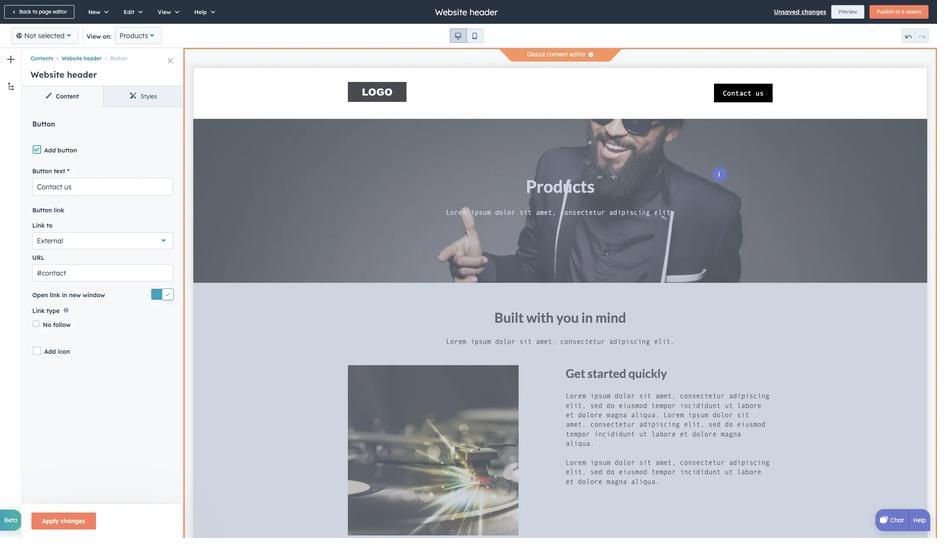 Task type: locate. For each thing, give the bounding box(es) containing it.
2 vertical spatial header
[[67, 69, 97, 80]]

tab list
[[22, 86, 184, 107]]

header inside navigation
[[84, 55, 102, 62]]

unsaved changes button
[[775, 7, 827, 17], [775, 7, 827, 17]]

0 horizontal spatial view
[[87, 33, 101, 40]]

0 horizontal spatial editor
[[53, 9, 67, 15]]

to inside group
[[896, 9, 901, 15]]

1 horizontal spatial to
[[47, 222, 53, 229]]

view inside button
[[158, 9, 171, 15]]

global content editor
[[527, 51, 587, 58]]

URL text field
[[32, 265, 173, 282]]

website
[[435, 7, 468, 17], [62, 55, 82, 62], [31, 69, 64, 80]]

changes
[[802, 8, 827, 16], [61, 518, 85, 525]]

edit button
[[115, 0, 149, 24]]

assets
[[907, 9, 922, 15]]

0 vertical spatial view
[[158, 9, 171, 15]]

contents
[[31, 55, 53, 62]]

apply changes button
[[31, 513, 96, 530]]

button button
[[102, 55, 127, 62]]

view left on:
[[87, 33, 101, 40]]

link for link type
[[32, 307, 45, 315]]

navigation
[[22, 48, 184, 63]]

link
[[32, 222, 45, 229], [32, 307, 45, 315]]

0 horizontal spatial help
[[194, 9, 207, 15]]

add
[[44, 147, 56, 154], [44, 348, 56, 356]]

unsaved
[[775, 8, 800, 16]]

on:
[[103, 33, 111, 40]]

type
[[47, 307, 60, 315]]

open
[[32, 291, 48, 299]]

to up external
[[47, 222, 53, 229]]

to for link
[[47, 222, 53, 229]]

1 vertical spatial header
[[84, 55, 102, 62]]

changes inside apply changes button
[[61, 518, 85, 525]]

help right chat
[[914, 517, 927, 525]]

back
[[19, 9, 31, 15]]

changes right unsaved
[[802, 8, 827, 16]]

add left button
[[44, 147, 56, 154]]

1 link from the top
[[32, 222, 45, 229]]

1 horizontal spatial changes
[[802, 8, 827, 16]]

0 vertical spatial link
[[54, 206, 64, 214]]

1 vertical spatial editor
[[570, 51, 587, 58]]

0 vertical spatial link
[[32, 222, 45, 229]]

unsaved changes
[[775, 8, 827, 16]]

view
[[158, 9, 171, 15], [87, 33, 101, 40]]

link down button link
[[32, 222, 45, 229]]

to for back
[[33, 9, 38, 15]]

view for view
[[158, 9, 171, 15]]

publish to 6 assets
[[877, 9, 922, 15]]

not selected
[[24, 31, 65, 40]]

0 vertical spatial editor
[[53, 9, 67, 15]]

to
[[33, 9, 38, 15], [896, 9, 901, 15], [47, 222, 53, 229]]

page
[[39, 9, 51, 15]]

content
[[547, 51, 568, 58]]

link to
[[32, 222, 53, 229]]

no follow
[[43, 321, 71, 329]]

header
[[470, 7, 498, 17], [84, 55, 102, 62], [67, 69, 97, 80]]

2 link from the top
[[32, 307, 45, 315]]

1 vertical spatial add
[[44, 348, 56, 356]]

editor right content
[[570, 51, 587, 58]]

help button
[[186, 0, 221, 24]]

external button
[[32, 232, 173, 249]]

content
[[56, 93, 79, 100]]

not selected button
[[11, 27, 79, 44]]

2 add from the top
[[44, 348, 56, 356]]

0 vertical spatial changes
[[802, 8, 827, 16]]

to inside button
[[33, 9, 38, 15]]

2 vertical spatial website header
[[31, 69, 97, 80]]

link
[[54, 206, 64, 214], [50, 291, 60, 299]]

website header button
[[53, 55, 102, 62]]

to left 6
[[896, 9, 901, 15]]

add for add button
[[44, 147, 56, 154]]

button
[[58, 147, 77, 154]]

website header
[[435, 7, 498, 17], [62, 55, 102, 62], [31, 69, 97, 80]]

1 vertical spatial link
[[32, 307, 45, 315]]

1 vertical spatial link
[[50, 291, 60, 299]]

0 vertical spatial add
[[44, 147, 56, 154]]

button
[[110, 55, 127, 62], [32, 120, 55, 128], [32, 168, 52, 175], [32, 206, 52, 214]]

1 vertical spatial changes
[[61, 518, 85, 525]]

selected
[[38, 31, 65, 40]]

link left type
[[32, 307, 45, 315]]

1 vertical spatial website header
[[62, 55, 102, 62]]

editor
[[53, 9, 67, 15], [570, 51, 587, 58]]

no
[[43, 321, 51, 329]]

chat
[[891, 517, 905, 525]]

link left in
[[50, 291, 60, 299]]

changes right apply
[[61, 518, 85, 525]]

new button
[[79, 0, 115, 24]]

new
[[69, 291, 81, 299]]

1 vertical spatial help
[[914, 517, 927, 525]]

products button
[[115, 27, 162, 44]]

1 vertical spatial view
[[87, 33, 101, 40]]

1 horizontal spatial view
[[158, 9, 171, 15]]

help right view button
[[194, 9, 207, 15]]

help
[[194, 9, 207, 15], [914, 517, 927, 525]]

0 vertical spatial help
[[194, 9, 207, 15]]

to right back
[[33, 9, 38, 15]]

help inside button
[[194, 9, 207, 15]]

changes for unsaved changes
[[802, 8, 827, 16]]

0 horizontal spatial changes
[[61, 518, 85, 525]]

2 horizontal spatial to
[[896, 9, 901, 15]]

group
[[870, 5, 929, 19], [450, 28, 484, 43], [903, 28, 929, 43]]

button up add button
[[32, 120, 55, 128]]

1 add from the top
[[44, 147, 56, 154]]

add left "icon"
[[44, 348, 56, 356]]

link up external
[[54, 206, 64, 214]]

apply
[[42, 518, 59, 525]]

window
[[83, 291, 105, 299]]

global
[[527, 51, 545, 58]]

view right edit button at the top
[[158, 9, 171, 15]]

0 horizontal spatial to
[[33, 9, 38, 15]]

2 vertical spatial website
[[31, 69, 64, 80]]

1 horizontal spatial help
[[914, 517, 927, 525]]

editor right 'page'
[[53, 9, 67, 15]]

back to page editor
[[19, 9, 67, 15]]



Task type: describe. For each thing, give the bounding box(es) containing it.
back to page editor button
[[4, 5, 74, 19]]

view on:
[[87, 33, 111, 40]]

add icon
[[44, 348, 70, 356]]

navigation containing contents
[[22, 48, 184, 63]]

styles
[[141, 93, 157, 100]]

changes for apply changes
[[61, 518, 85, 525]]

in
[[62, 291, 67, 299]]

beta
[[4, 517, 17, 525]]

6
[[902, 9, 905, 15]]

tab list containing content
[[22, 86, 184, 107]]

1 horizontal spatial editor
[[570, 51, 587, 58]]

to for publish
[[896, 9, 901, 15]]

link for link to
[[32, 222, 45, 229]]

0 vertical spatial header
[[470, 7, 498, 17]]

button down on:
[[110, 55, 127, 62]]

Contact us text field
[[32, 178, 173, 196]]

0 vertical spatial website header
[[435, 7, 498, 17]]

website header inside navigation
[[62, 55, 102, 62]]

not
[[24, 31, 36, 40]]

icon
[[58, 348, 70, 356]]

view for view on:
[[87, 33, 101, 40]]

external
[[37, 237, 63, 245]]

button text
[[32, 168, 65, 175]]

editor inside button
[[53, 9, 67, 15]]

beta button
[[0, 510, 22, 531]]

add button
[[44, 147, 77, 154]]

follow
[[53, 321, 71, 329]]

new
[[88, 9, 100, 15]]

0 vertical spatial website
[[435, 7, 468, 17]]

content link
[[22, 86, 103, 107]]

edit
[[124, 9, 134, 15]]

add for add icon
[[44, 348, 56, 356]]

1 vertical spatial website
[[62, 55, 82, 62]]

contents button
[[31, 55, 53, 62]]

preview button
[[832, 5, 865, 19]]

close image
[[168, 58, 173, 63]]

open link in new window
[[32, 291, 105, 299]]

url
[[32, 254, 45, 262]]

link for button
[[54, 206, 64, 214]]

link type
[[32, 307, 60, 315]]

preview
[[839, 9, 858, 15]]

apply changes
[[42, 518, 85, 525]]

publish
[[877, 9, 895, 15]]

link for open
[[50, 291, 60, 299]]

styles link
[[103, 86, 184, 107]]

button link
[[32, 206, 64, 214]]

view button
[[149, 0, 186, 24]]

group containing publish to
[[870, 5, 929, 19]]

text
[[54, 168, 65, 175]]

products
[[120, 31, 148, 40]]

button left text
[[32, 168, 52, 175]]

button up link to
[[32, 206, 52, 214]]



Task type: vqa. For each thing, say whether or not it's contained in the screenshot.
Account for Account Setup
no



